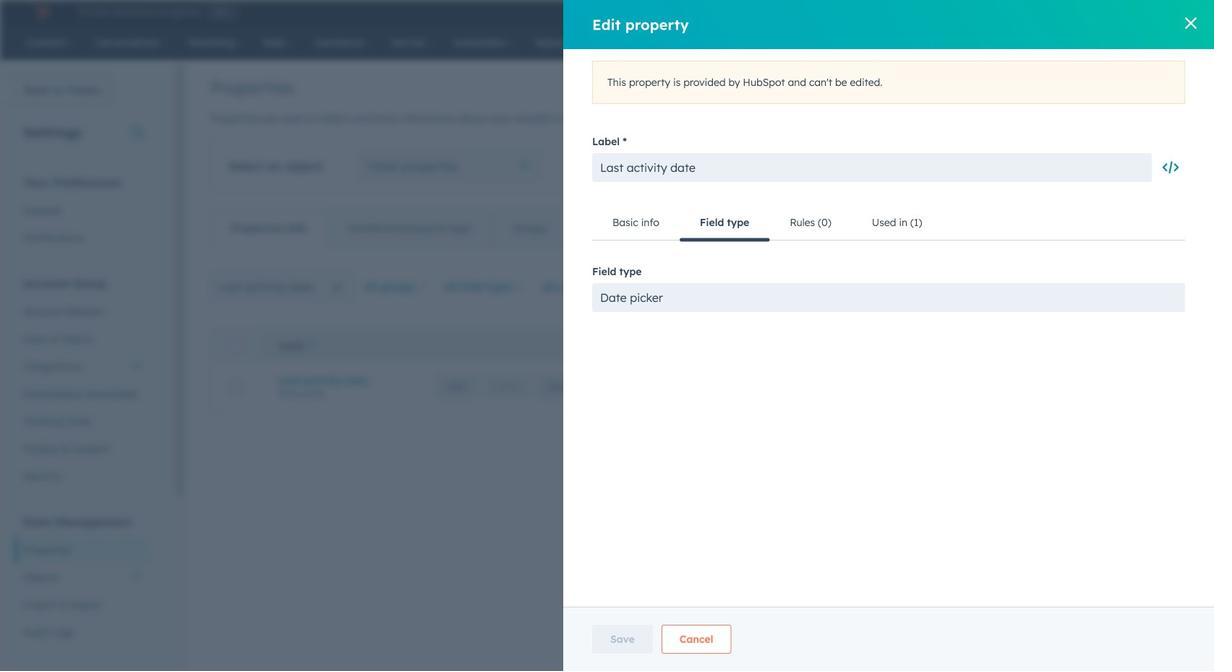 Task type: vqa. For each thing, say whether or not it's contained in the screenshot.
Clear input image
yes



Task type: locate. For each thing, give the bounding box(es) containing it.
marketplaces image
[[971, 7, 984, 20]]

menu
[[865, 0, 1186, 23]]

tab list
[[210, 210, 719, 247]]

Search search field
[[210, 273, 355, 302]]

tab panel
[[210, 246, 1180, 437]]



Task type: describe. For each thing, give the bounding box(es) containing it.
data management element
[[14, 515, 151, 647]]

account setup element
[[14, 276, 151, 491]]

clear input image
[[331, 283, 343, 295]]

terry turtle image
[[1080, 5, 1093, 18]]

your preferences element
[[14, 175, 151, 252]]

ascending sort. press to sort descending. image
[[309, 341, 314, 351]]

Search HubSpot search field
[[989, 30, 1153, 55]]

ascending sort. press to sort descending. element
[[309, 341, 314, 353]]



